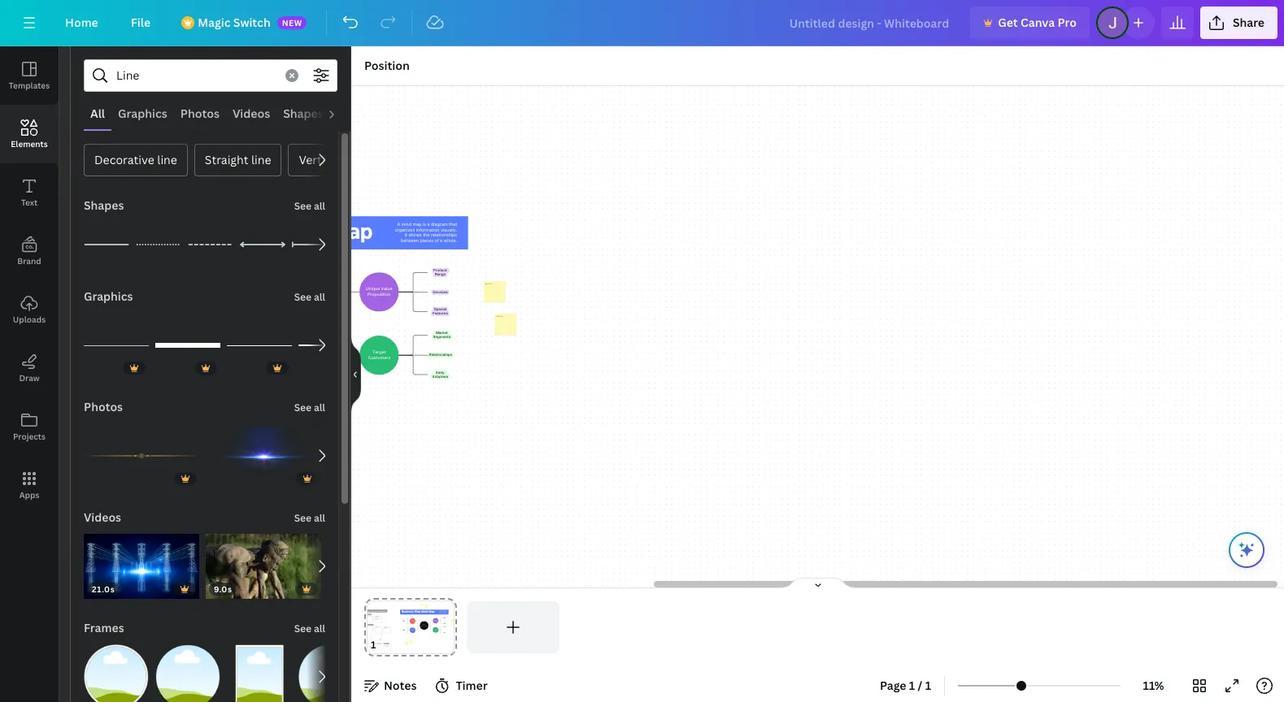 Task type: describe. For each thing, give the bounding box(es) containing it.
11%
[[1143, 678, 1165, 694]]

product range
[[433, 269, 447, 276]]

2 add this line to the canvas image from the left
[[136, 222, 181, 268]]

vertical
[[299, 152, 341, 168]]

the
[[423, 233, 429, 238]]

market
[[436, 332, 448, 335]]

Search elements search field
[[116, 60, 276, 91]]

0 horizontal spatial shapes button
[[82, 190, 126, 222]]

0 vertical spatial photos
[[180, 106, 220, 121]]

straight
[[205, 152, 249, 168]]

home link
[[52, 7, 111, 39]]

new
[[282, 17, 302, 28]]

early adopters
[[432, 371, 448, 378]]

apps
[[19, 490, 39, 501]]

see for frames
[[294, 622, 312, 636]]

canva
[[1021, 15, 1055, 30]]

0 vertical spatial graphics
[[118, 106, 167, 121]]

11% button
[[1128, 674, 1180, 700]]

1 add this line to the canvas image from the left
[[84, 222, 129, 268]]

line for vertical line
[[344, 152, 364, 168]]

all button
[[84, 98, 111, 129]]

brand button
[[0, 222, 59, 281]]

0 horizontal spatial photos button
[[82, 391, 125, 424]]

notes button
[[358, 674, 423, 700]]

get
[[998, 15, 1018, 30]]

decorative line button
[[84, 144, 188, 177]]

audio
[[337, 106, 369, 121]]

1 profile picture retro round frame image from the left
[[155, 645, 220, 703]]

elements
[[11, 138, 48, 150]]

0 horizontal spatial photos
[[84, 399, 123, 415]]

see for videos
[[294, 512, 312, 526]]

relationships
[[431, 233, 457, 238]]

templates button
[[0, 46, 59, 105]]

projects
[[13, 431, 46, 443]]

see all button for graphics
[[293, 281, 327, 313]]

see all for frames
[[294, 622, 325, 636]]

hide pages image
[[779, 578, 857, 591]]

pieces
[[420, 238, 433, 243]]

all for photos
[[314, 401, 325, 415]]

between
[[401, 238, 419, 243]]

0 horizontal spatial videos button
[[82, 502, 123, 535]]

is
[[423, 222, 426, 227]]

luminous abstract sparkling blue lined image
[[206, 424, 322, 489]]

golden luxury decoration filigree line image
[[84, 424, 199, 489]]

switch
[[233, 15, 271, 30]]

vertical line
[[299, 152, 364, 168]]

draw button
[[0, 339, 59, 398]]

page
[[880, 678, 907, 694]]

2 1 from the left
[[926, 678, 932, 694]]

audio button
[[330, 98, 376, 129]]

share
[[1233, 15, 1265, 30]]

product
[[433, 269, 447, 272]]

get canva pro
[[998, 15, 1077, 30]]

see for shapes
[[294, 199, 312, 213]]

all for frames
[[314, 622, 325, 636]]

/
[[918, 678, 923, 694]]

see for photos
[[294, 401, 312, 415]]

see all button for frames
[[293, 613, 327, 645]]

a
[[397, 222, 400, 227]]

0 vertical spatial graphics button
[[111, 98, 174, 129]]

position
[[364, 58, 410, 73]]

all for graphics
[[314, 290, 325, 304]]

uploads
[[13, 314, 46, 325]]

see all for shapes
[[294, 199, 325, 213]]

a mind map is a diagram that organizes information visually. it shows the relationships between pieces of a whole.
[[395, 222, 457, 243]]

decorative
[[94, 152, 154, 168]]

decorative line
[[94, 152, 177, 168]]

early
[[436, 371, 444, 374]]

of
[[434, 238, 439, 243]]

straight line
[[205, 152, 271, 168]]

1 thin double lined frame - photo card image from the left
[[84, 645, 149, 703]]

file
[[131, 15, 151, 30]]

0 horizontal spatial a
[[427, 222, 430, 227]]

segments
[[433, 336, 450, 339]]



Task type: vqa. For each thing, say whether or not it's contained in the screenshot.
Get Canva Pro button
yes



Task type: locate. For each thing, give the bounding box(es) containing it.
0 vertical spatial a
[[427, 222, 430, 227]]

pro
[[1058, 15, 1077, 30]]

1 vertical spatial videos
[[84, 510, 121, 526]]

map
[[412, 222, 421, 227]]

1 horizontal spatial shapes button
[[277, 98, 330, 129]]

line right straight in the top of the page
[[251, 152, 271, 168]]

3 all from the top
[[314, 401, 325, 415]]

main menu bar
[[0, 0, 1285, 46]]

21.0s group
[[84, 525, 199, 600]]

5 see from the top
[[294, 622, 312, 636]]

timer
[[456, 678, 488, 694]]

line for straight line
[[251, 152, 271, 168]]

Design title text field
[[777, 7, 964, 39]]

page 1 image
[[364, 602, 457, 654]]

canva assistant image
[[1237, 541, 1257, 561]]

21.0s
[[92, 584, 115, 596]]

1 horizontal spatial profile picture retro round frame image
[[299, 645, 364, 703]]

thin double lined frame - photo card image
[[84, 645, 149, 703], [227, 645, 292, 703]]

2 horizontal spatial line
[[344, 152, 364, 168]]

group
[[84, 303, 149, 378], [155, 313, 220, 378], [227, 313, 292, 378], [206, 414, 322, 489], [84, 424, 199, 489], [84, 635, 149, 703], [155, 635, 220, 703], [227, 635, 292, 703], [299, 645, 364, 703]]

side panel tab list
[[0, 46, 59, 515]]

relationships
[[429, 354, 452, 357]]

videos button up 21.0s
[[82, 502, 123, 535]]

1 horizontal spatial photos button
[[174, 98, 226, 129]]

share button
[[1201, 7, 1278, 39]]

graphics right all
[[118, 106, 167, 121]]

a
[[427, 222, 430, 227], [440, 238, 442, 243]]

organizes
[[395, 227, 415, 232]]

line right vertical
[[344, 152, 364, 168]]

all for videos
[[314, 512, 325, 526]]

1 horizontal spatial thin double lined frame - photo card image
[[227, 645, 292, 703]]

4 see from the top
[[294, 512, 312, 526]]

shapes button
[[277, 98, 330, 129], [82, 190, 126, 222]]

graphics
[[118, 106, 167, 121], [84, 289, 133, 304]]

home
[[65, 15, 98, 30]]

a right is
[[427, 222, 430, 227]]

2 thin double lined frame - photo card image from the left
[[227, 645, 292, 703]]

0 horizontal spatial line
[[157, 152, 177, 168]]

0 horizontal spatial 1
[[909, 678, 915, 694]]

4 see all button from the top
[[293, 502, 327, 535]]

1 vertical spatial photos button
[[82, 391, 125, 424]]

0 horizontal spatial videos
[[84, 510, 121, 526]]

shapes button up vertical
[[277, 98, 330, 129]]

1 vertical spatial videos button
[[82, 502, 123, 535]]

photos
[[180, 106, 220, 121], [84, 399, 123, 415]]

1 1 from the left
[[909, 678, 915, 694]]

see
[[294, 199, 312, 213], [294, 290, 312, 304], [294, 401, 312, 415], [294, 512, 312, 526], [294, 622, 312, 636]]

all for shapes
[[314, 199, 325, 213]]

5 add this line to the canvas image from the left
[[292, 222, 338, 268]]

special
[[434, 308, 446, 311]]

9.0s group
[[206, 525, 321, 600]]

all
[[314, 199, 325, 213], [314, 290, 325, 304], [314, 401, 325, 415], [314, 512, 325, 526], [314, 622, 325, 636]]

templates
[[9, 80, 50, 91]]

photos button down search elements search box
[[174, 98, 226, 129]]

0 horizontal spatial profile picture retro round frame image
[[155, 645, 220, 703]]

market segments
[[433, 332, 450, 339]]

shapes
[[283, 106, 324, 121], [84, 198, 124, 213]]

text
[[21, 197, 38, 208]]

1 see all button from the top
[[293, 190, 327, 222]]

draw
[[19, 373, 40, 384]]

1 vertical spatial a
[[440, 238, 442, 243]]

adopters
[[432, 375, 448, 378]]

videos button
[[226, 98, 277, 129], [82, 502, 123, 535]]

2 profile picture retro round frame image from the left
[[299, 645, 364, 703]]

Page title text field
[[383, 638, 390, 654]]

1 right /
[[926, 678, 932, 694]]

get canva pro button
[[971, 7, 1090, 39]]

frames
[[84, 621, 124, 636]]

vertical line button
[[288, 144, 374, 177]]

see all button for photos
[[293, 391, 327, 424]]

videos up 21.0s
[[84, 510, 121, 526]]

1 vertical spatial shapes
[[84, 198, 124, 213]]

2 see all from the top
[[294, 290, 325, 304]]

shapes up vertical
[[283, 106, 324, 121]]

2 see from the top
[[294, 290, 312, 304]]

photos button right projects button on the bottom of page
[[82, 391, 125, 424]]

elements button
[[0, 105, 59, 164]]

shows
[[408, 233, 422, 238]]

shapes button down 'decorative'
[[82, 190, 126, 222]]

that
[[449, 222, 457, 227]]

a right of on the top left of the page
[[440, 238, 442, 243]]

see for graphics
[[294, 290, 312, 304]]

graphics button right uploads button
[[82, 281, 135, 313]]

0 vertical spatial videos
[[233, 106, 270, 121]]

range
[[435, 273, 445, 276]]

line for decorative line
[[157, 152, 177, 168]]

line inside 'button'
[[251, 152, 271, 168]]

profile picture retro round frame image
[[155, 645, 220, 703], [299, 645, 364, 703]]

3 see all button from the top
[[293, 391, 327, 424]]

1 horizontal spatial 1
[[926, 678, 932, 694]]

see all for graphics
[[294, 290, 325, 304]]

straight line button
[[194, 144, 282, 177]]

0 horizontal spatial shapes
[[84, 198, 124, 213]]

videos button up straight line
[[226, 98, 277, 129]]

graphics button
[[111, 98, 174, 129], [82, 281, 135, 313]]

0 horizontal spatial thin double lined frame - photo card image
[[84, 645, 149, 703]]

photos up golden luxury decoration filigree line image
[[84, 399, 123, 415]]

4 see all from the top
[[294, 512, 325, 526]]

1 see all from the top
[[294, 199, 325, 213]]

5 see all from the top
[[294, 622, 325, 636]]

1 line from the left
[[157, 152, 177, 168]]

information
[[416, 227, 439, 232]]

see all button
[[293, 190, 327, 222], [293, 281, 327, 313], [293, 391, 327, 424], [293, 502, 327, 535], [293, 613, 327, 645]]

1 vertical spatial photos
[[84, 399, 123, 415]]

line right 'decorative'
[[157, 152, 177, 168]]

videos up straight line
[[233, 106, 270, 121]]

apps button
[[0, 456, 59, 515]]

page 1 / 1
[[880, 678, 932, 694]]

magic
[[198, 15, 231, 30]]

5 all from the top
[[314, 622, 325, 636]]

see all
[[294, 199, 325, 213], [294, 290, 325, 304], [294, 401, 325, 415], [294, 512, 325, 526], [294, 622, 325, 636]]

3 add this line to the canvas image from the left
[[188, 222, 233, 268]]

9.0s
[[214, 584, 232, 596]]

3 see from the top
[[294, 401, 312, 415]]

position button
[[358, 53, 416, 79]]

1
[[909, 678, 915, 694], [926, 678, 932, 694]]

line
[[157, 152, 177, 168], [251, 152, 271, 168], [344, 152, 364, 168]]

brand
[[17, 255, 41, 267]]

1 horizontal spatial videos button
[[226, 98, 277, 129]]

1 vertical spatial graphics button
[[82, 281, 135, 313]]

see all button for videos
[[293, 502, 327, 535]]

frames button
[[82, 613, 126, 645]]

services
[[433, 290, 447, 294]]

0 vertical spatial photos button
[[174, 98, 226, 129]]

mind
[[401, 222, 411, 227]]

1 vertical spatial graphics
[[84, 289, 133, 304]]

graphics button right all
[[111, 98, 174, 129]]

all
[[90, 106, 105, 121]]

visually.
[[441, 227, 457, 232]]

projects button
[[0, 398, 59, 456]]

file button
[[118, 7, 164, 39]]

4 all from the top
[[314, 512, 325, 526]]

5 see all button from the top
[[293, 613, 327, 645]]

0 vertical spatial shapes
[[283, 106, 324, 121]]

0 vertical spatial videos button
[[226, 98, 277, 129]]

1 horizontal spatial videos
[[233, 106, 270, 121]]

timer button
[[430, 674, 494, 700]]

2 line from the left
[[251, 152, 271, 168]]

3 line from the left
[[344, 152, 364, 168]]

shapes down 'decorative'
[[84, 198, 124, 213]]

add this line to the canvas image
[[84, 222, 129, 268], [136, 222, 181, 268], [188, 222, 233, 268], [240, 222, 286, 268], [292, 222, 338, 268]]

3 see all from the top
[[294, 401, 325, 415]]

videos
[[233, 106, 270, 121], [84, 510, 121, 526]]

see all for videos
[[294, 512, 325, 526]]

whole.
[[443, 238, 457, 243]]

diagram
[[431, 222, 448, 227]]

4 add this line to the canvas image from the left
[[240, 222, 286, 268]]

1 horizontal spatial line
[[251, 152, 271, 168]]

uploads button
[[0, 281, 59, 339]]

text button
[[0, 164, 59, 222]]

see all for photos
[[294, 401, 325, 415]]

1 all from the top
[[314, 199, 325, 213]]

2 see all button from the top
[[293, 281, 327, 313]]

magic switch
[[198, 15, 271, 30]]

it
[[404, 233, 407, 238]]

photos down search elements search box
[[180, 106, 220, 121]]

2 all from the top
[[314, 290, 325, 304]]

0 vertical spatial shapes button
[[277, 98, 330, 129]]

1 horizontal spatial shapes
[[283, 106, 324, 121]]

notes
[[384, 678, 417, 694]]

graphics right uploads button
[[84, 289, 133, 304]]

hide image
[[351, 336, 361, 414]]

1 vertical spatial shapes button
[[82, 190, 126, 222]]

features
[[432, 312, 448, 315]]

1 horizontal spatial photos
[[180, 106, 220, 121]]

1 horizontal spatial a
[[440, 238, 442, 243]]

1 left /
[[909, 678, 915, 694]]

see all button for shapes
[[293, 190, 327, 222]]

1 see from the top
[[294, 199, 312, 213]]

special features
[[432, 308, 448, 315]]



